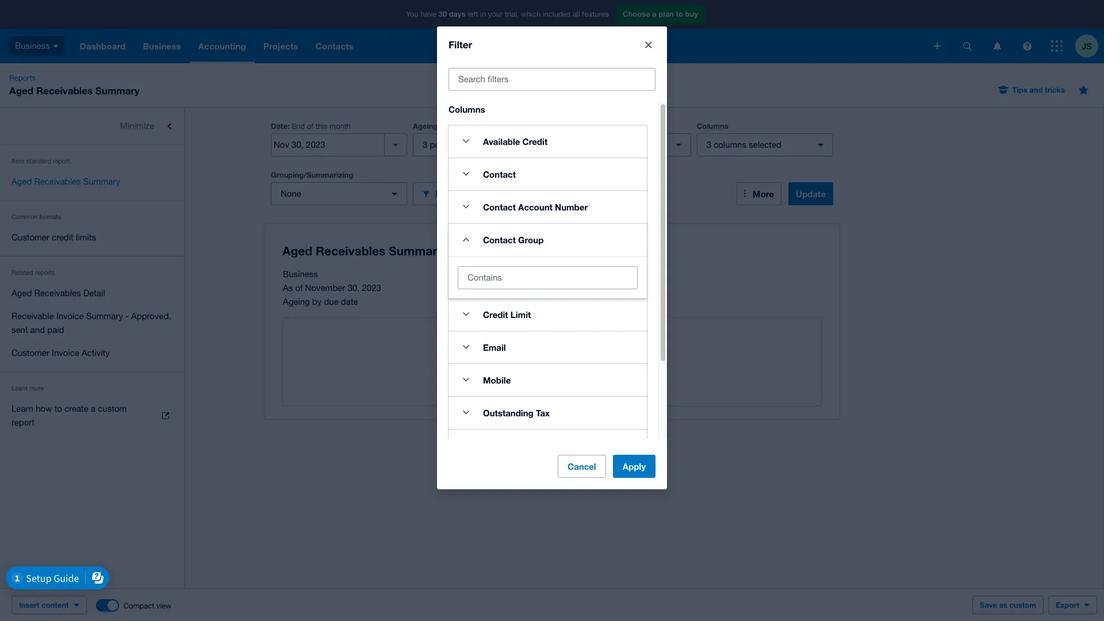 Task type: vqa. For each thing, say whether or not it's contained in the screenshot.
Total corresponding to Total Net Connect
no



Task type: locate. For each thing, give the bounding box(es) containing it.
0 horizontal spatial of
[[295, 283, 303, 293]]

receivables down reports
[[34, 288, 81, 298]]

expand image left outstanding
[[454, 401, 477, 424]]

1 horizontal spatial of
[[307, 122, 314, 131]]

custom inside learn how to create a custom report
[[98, 404, 127, 414]]

30 right have
[[439, 9, 447, 19]]

business
[[15, 41, 50, 50], [283, 269, 318, 279]]

0 horizontal spatial to
[[54, 404, 62, 414]]

1 vertical spatial 30
[[471, 140, 481, 150]]

ageing inside business as of november 30, 2023 ageing by due date
[[283, 297, 310, 307]]

business up as
[[283, 269, 318, 279]]

here
[[577, 368, 594, 378]]

credit left limit
[[483, 309, 508, 320]]

ageing down as
[[283, 297, 310, 307]]

business inside business popup button
[[15, 41, 50, 50]]

1 horizontal spatial credit
[[523, 136, 548, 147]]

of
[[307, 122, 314, 131], [461, 140, 469, 150], [295, 283, 303, 293]]

1 vertical spatial business
[[283, 269, 318, 279]]

outstanding tax
[[483, 408, 550, 418]]

invoice up paid
[[56, 311, 84, 321]]

of for business as of november 30, 2023 ageing by due date
[[295, 283, 303, 293]]

0 horizontal spatial report
[[12, 418, 35, 427]]

3
[[423, 140, 428, 150], [707, 140, 712, 150]]

tricks
[[1045, 85, 1065, 94]]

invoice inside customer invoice activity link
[[52, 348, 79, 358]]

receivables down reports link
[[36, 85, 93, 97]]

features
[[582, 10, 609, 19]]

customer for customer credit limits
[[12, 232, 49, 242]]

1 expand image from the top
[[454, 130, 477, 153]]

invoice for receivable
[[56, 311, 84, 321]]

common formats
[[12, 213, 61, 220]]

of right periods
[[461, 140, 469, 150]]

svg image inside business popup button
[[53, 45, 59, 48]]

0 vertical spatial business
[[15, 41, 50, 50]]

to inside js banner
[[676, 9, 683, 19]]

nothing to show here
[[511, 368, 594, 378]]

1 vertical spatial credit
[[483, 309, 508, 320]]

learn for learn more
[[12, 385, 28, 392]]

receivable
[[12, 311, 54, 321]]

and
[[1030, 85, 1043, 94], [30, 325, 45, 335]]

2 vertical spatial receivables
[[34, 288, 81, 298]]

custom right create on the bottom left of the page
[[98, 404, 127, 414]]

0 vertical spatial learn
[[12, 385, 28, 392]]

customer credit limits link
[[0, 226, 184, 249]]

save as custom button
[[973, 596, 1044, 614]]

expand image
[[454, 130, 477, 153], [454, 163, 477, 186], [454, 303, 477, 326], [454, 336, 477, 359]]

1 vertical spatial of
[[461, 140, 469, 150]]

to left buy
[[676, 9, 683, 19]]

contact account number
[[483, 202, 588, 212]]

2 horizontal spatial svg image
[[1023, 42, 1032, 50]]

3 for 3 periods of 30 day
[[423, 140, 428, 150]]

filter button
[[413, 182, 549, 205]]

3 contact from the top
[[483, 235, 516, 245]]

summary left -
[[86, 311, 123, 321]]

how
[[36, 404, 52, 414]]

end
[[292, 122, 305, 131]]

you have 30 days left in your trial, which includes all features
[[406, 9, 609, 19]]

plan
[[659, 9, 674, 19]]

compact view
[[124, 601, 172, 610]]

4 expand image from the top
[[454, 336, 477, 359]]

2 expand image from the top
[[454, 163, 477, 186]]

0 vertical spatial 30
[[439, 9, 447, 19]]

0 horizontal spatial custom
[[98, 404, 127, 414]]

date
[[341, 297, 358, 307]]

receivable invoice summary - approved, sent and paid link
[[0, 305, 184, 342]]

apply
[[623, 462, 646, 472]]

2 vertical spatial of
[[295, 283, 303, 293]]

report
[[53, 158, 70, 165], [12, 418, 35, 427]]

available
[[483, 136, 520, 147]]

learn inside learn how to create a custom report
[[12, 404, 33, 414]]

0 horizontal spatial columns
[[449, 104, 485, 114]]

have
[[421, 10, 437, 19]]

1 vertical spatial receivables
[[34, 177, 81, 186]]

of left the this
[[307, 122, 314, 131]]

customer
[[12, 232, 49, 242], [12, 348, 49, 358]]

1 horizontal spatial svg image
[[994, 42, 1001, 50]]

0 vertical spatial credit
[[523, 136, 548, 147]]

contact
[[483, 169, 516, 179], [483, 202, 516, 212], [483, 235, 516, 245]]

expand image left day
[[454, 130, 477, 153]]

to left show
[[544, 368, 551, 378]]

0 horizontal spatial business
[[15, 41, 50, 50]]

3 left periods
[[423, 140, 428, 150]]

this
[[316, 122, 328, 131]]

1 horizontal spatial a
[[653, 9, 657, 19]]

expand image left email
[[454, 336, 477, 359]]

1 horizontal spatial columns
[[697, 121, 729, 131]]

3 inside button
[[423, 140, 428, 150]]

standard
[[26, 158, 51, 165]]

2 vertical spatial summary
[[86, 311, 123, 321]]

columns up columns
[[697, 121, 729, 131]]

minimize button
[[0, 114, 184, 137]]

0 horizontal spatial a
[[91, 404, 96, 414]]

ageing left by
[[555, 121, 580, 131]]

ageing
[[413, 121, 438, 131], [555, 121, 580, 131], [283, 297, 310, 307]]

0 vertical spatial to
[[676, 9, 683, 19]]

expand image up collapse image
[[454, 195, 477, 218]]

business up the reports
[[15, 41, 50, 50]]

2 customer from the top
[[12, 348, 49, 358]]

create
[[65, 404, 89, 414]]

of inside business as of november 30, 2023 ageing by due date
[[295, 283, 303, 293]]

to
[[676, 9, 683, 19], [544, 368, 551, 378], [54, 404, 62, 414]]

1 vertical spatial columns
[[697, 121, 729, 131]]

1 vertical spatial expand image
[[454, 369, 477, 392]]

js button
[[1076, 29, 1105, 63]]

0 vertical spatial expand image
[[454, 195, 477, 218]]

apply button
[[613, 455, 656, 478]]

columns up periods
[[449, 104, 485, 114]]

svg image
[[1023, 42, 1032, 50], [934, 43, 941, 49], [53, 45, 59, 48]]

2 expand image from the top
[[454, 369, 477, 392]]

2 vertical spatial aged
[[12, 288, 32, 298]]

3 expand image from the top
[[454, 401, 477, 424]]

of right as
[[295, 283, 303, 293]]

3 left columns
[[707, 140, 712, 150]]

november
[[305, 283, 345, 293]]

view
[[156, 601, 172, 610]]

0 horizontal spatial svg image
[[53, 45, 59, 48]]

credit
[[52, 232, 74, 242]]

ageing for ageing by
[[555, 121, 580, 131]]

tips and tricks button
[[992, 81, 1072, 99]]

0 vertical spatial and
[[1030, 85, 1043, 94]]

update
[[796, 189, 826, 199]]

business for business as of november 30, 2023 ageing by due date
[[283, 269, 318, 279]]

1 vertical spatial and
[[30, 325, 45, 335]]

0 vertical spatial aged
[[9, 85, 33, 97]]

cancel
[[568, 462, 596, 472]]

collapse image
[[454, 228, 477, 251]]

0 vertical spatial contact
[[483, 169, 516, 179]]

2 3 from the left
[[707, 140, 712, 150]]

30 left day
[[471, 140, 481, 150]]

to right how
[[54, 404, 62, 414]]

30
[[439, 9, 447, 19], [471, 140, 481, 150]]

customer invoice activity link
[[0, 342, 184, 365]]

includes
[[543, 10, 571, 19]]

minimize
[[120, 121, 154, 131]]

1 horizontal spatial ageing
[[413, 121, 438, 131]]

expand image for mobile
[[454, 369, 477, 392]]

invoice down paid
[[52, 348, 79, 358]]

navigation inside js banner
[[71, 29, 926, 63]]

available credit
[[483, 136, 548, 147]]

2 learn from the top
[[12, 404, 33, 414]]

0 vertical spatial receivables
[[36, 85, 93, 97]]

show
[[554, 368, 574, 378]]

expand image left mobile
[[454, 369, 477, 392]]

aged down reports link
[[9, 85, 33, 97]]

invoice inside receivable invoice summary - approved, sent and paid
[[56, 311, 84, 321]]

2 vertical spatial contact
[[483, 235, 516, 245]]

filter down periods
[[435, 188, 456, 199]]

1 customer from the top
[[12, 232, 49, 242]]

0 horizontal spatial 3
[[423, 140, 428, 150]]

buy
[[686, 9, 698, 19]]

none button
[[271, 182, 407, 205]]

1 horizontal spatial svg image
[[934, 43, 941, 49]]

receivables for summary
[[34, 177, 81, 186]]

custom inside save as custom button
[[1010, 601, 1037, 610]]

filter
[[449, 38, 472, 50], [435, 188, 456, 199]]

contact left group
[[483, 235, 516, 245]]

0 horizontal spatial and
[[30, 325, 45, 335]]

1 vertical spatial learn
[[12, 404, 33, 414]]

expand image down 3 periods of 30 day
[[454, 163, 477, 186]]

periods
[[440, 121, 467, 131]]

1 horizontal spatial to
[[544, 368, 551, 378]]

3 expand image from the top
[[454, 303, 477, 326]]

learn left "more"
[[12, 385, 28, 392]]

summary
[[95, 85, 140, 97], [83, 177, 120, 186], [86, 311, 123, 321]]

and right the "tips"
[[1030, 85, 1043, 94]]

filter down days
[[449, 38, 472, 50]]

a left plan at top
[[653, 9, 657, 19]]

detail
[[83, 288, 105, 298]]

as
[[283, 283, 293, 293]]

expand image left credit limit
[[454, 303, 477, 326]]

aged down xero
[[12, 177, 32, 186]]

2 horizontal spatial ageing
[[555, 121, 580, 131]]

expand image for available credit
[[454, 130, 477, 153]]

contact up contact group
[[483, 202, 516, 212]]

0 horizontal spatial svg image
[[963, 42, 972, 50]]

credit right available
[[523, 136, 548, 147]]

ageing for ageing periods
[[413, 121, 438, 131]]

summary for receivables
[[83, 177, 120, 186]]

0 horizontal spatial ageing
[[283, 297, 310, 307]]

aged receivables summary
[[12, 177, 120, 186]]

account
[[518, 202, 553, 212]]

1 3 from the left
[[423, 140, 428, 150]]

summary for invoice
[[86, 311, 123, 321]]

2 vertical spatial to
[[54, 404, 62, 414]]

ageing up periods
[[413, 121, 438, 131]]

contact up filter button
[[483, 169, 516, 179]]

1 vertical spatial custom
[[1010, 601, 1037, 610]]

xero standard report
[[12, 158, 70, 165]]

1 vertical spatial a
[[91, 404, 96, 414]]

summary inside receivable invoice summary - approved, sent and paid
[[86, 311, 123, 321]]

0 vertical spatial filter
[[449, 38, 472, 50]]

1 contact from the top
[[483, 169, 516, 179]]

1 horizontal spatial custom
[[1010, 601, 1037, 610]]

1 horizontal spatial 3
[[707, 140, 712, 150]]

0 vertical spatial customer
[[12, 232, 49, 242]]

credit
[[523, 136, 548, 147], [483, 309, 508, 320]]

1 horizontal spatial business
[[283, 269, 318, 279]]

navigation
[[71, 29, 926, 63]]

1 vertical spatial summary
[[83, 177, 120, 186]]

1 vertical spatial invoice
[[52, 348, 79, 358]]

1 learn from the top
[[12, 385, 28, 392]]

insert content button
[[12, 596, 87, 614]]

invoice for customer
[[52, 348, 79, 358]]

1 horizontal spatial report
[[53, 158, 70, 165]]

1 horizontal spatial 30
[[471, 140, 481, 150]]

aged down the related
[[12, 288, 32, 298]]

2 horizontal spatial to
[[676, 9, 683, 19]]

learn how to create a custom report link
[[0, 398, 184, 434]]

aged for aged receivables detail
[[12, 288, 32, 298]]

aged for aged receivables summary
[[12, 177, 32, 186]]

0 vertical spatial report
[[53, 158, 70, 165]]

of inside button
[[461, 140, 469, 150]]

common
[[12, 213, 38, 220]]

receivables inside reports aged receivables summary
[[36, 85, 93, 97]]

2023
[[362, 283, 381, 293]]

columns
[[449, 104, 485, 114], [697, 121, 729, 131]]

1 horizontal spatial and
[[1030, 85, 1043, 94]]

expand image
[[454, 195, 477, 218], [454, 369, 477, 392], [454, 401, 477, 424]]

receivables for detail
[[34, 288, 81, 298]]

business inside business as of november 30, 2023 ageing by due date
[[283, 269, 318, 279]]

1 expand image from the top
[[454, 195, 477, 218]]

2 horizontal spatial of
[[461, 140, 469, 150]]

report up aged receivables summary
[[53, 158, 70, 165]]

save
[[980, 601, 998, 610]]

learn down learn more
[[12, 404, 33, 414]]

0 horizontal spatial credit
[[483, 309, 508, 320]]

1 vertical spatial filter
[[435, 188, 456, 199]]

1 vertical spatial aged
[[12, 177, 32, 186]]

custom right as
[[1010, 601, 1037, 610]]

activity
[[82, 348, 110, 358]]

customer down sent
[[12, 348, 49, 358]]

2 horizontal spatial svg image
[[1052, 40, 1063, 52]]

0 vertical spatial custom
[[98, 404, 127, 414]]

2 vertical spatial expand image
[[454, 401, 477, 424]]

days
[[449, 9, 466, 19]]

2 contact from the top
[[483, 202, 516, 212]]

0 vertical spatial of
[[307, 122, 314, 131]]

reports
[[9, 74, 36, 82]]

business for business
[[15, 41, 50, 50]]

1 vertical spatial customer
[[12, 348, 49, 358]]

receivables down the xero standard report on the left
[[34, 177, 81, 186]]

summary down minimize button
[[83, 177, 120, 186]]

customer down "common formats"
[[12, 232, 49, 242]]

0 vertical spatial invoice
[[56, 311, 84, 321]]

summary up minimize
[[95, 85, 140, 97]]

0 vertical spatial columns
[[449, 104, 485, 114]]

1 vertical spatial report
[[12, 418, 35, 427]]

and down receivable
[[30, 325, 45, 335]]

1 vertical spatial contact
[[483, 202, 516, 212]]

js
[[1082, 41, 1093, 51]]

report down learn more
[[12, 418, 35, 427]]

0 vertical spatial summary
[[95, 85, 140, 97]]

columns inside filter dialog
[[449, 104, 485, 114]]

0 vertical spatial a
[[653, 9, 657, 19]]

customer credit limits
[[12, 232, 96, 242]]

0 horizontal spatial 30
[[439, 9, 447, 19]]

svg image
[[1052, 40, 1063, 52], [963, 42, 972, 50], [994, 42, 1001, 50]]

a right create on the bottom left of the page
[[91, 404, 96, 414]]



Task type: describe. For each thing, give the bounding box(es) containing it.
-
[[125, 311, 129, 321]]

js banner
[[0, 0, 1105, 63]]

outstanding
[[483, 408, 534, 418]]

30 inside the 3 periods of 30 day button
[[471, 140, 481, 150]]

in
[[480, 10, 486, 19]]

Select end date field
[[272, 134, 384, 156]]

choose a plan to buy
[[623, 9, 698, 19]]

filter inside button
[[435, 188, 456, 199]]

Search filters field
[[449, 68, 655, 90]]

insert content
[[19, 601, 69, 610]]

date
[[271, 121, 288, 131]]

update button
[[789, 182, 834, 205]]

related reports
[[12, 269, 55, 276]]

1 vertical spatial to
[[544, 368, 551, 378]]

business button
[[0, 29, 71, 63]]

of inside 'date : end of this month'
[[307, 122, 314, 131]]

customer invoice activity
[[12, 348, 110, 358]]

due
[[324, 297, 339, 307]]

month
[[330, 122, 351, 131]]

business as of november 30, 2023 ageing by due date
[[283, 269, 381, 307]]

approved,
[[131, 311, 171, 321]]

aged inside reports aged receivables summary
[[9, 85, 33, 97]]

reports aged receivables summary
[[9, 74, 140, 97]]

filter dialog
[[437, 26, 667, 528]]

expand image for credit limit
[[454, 303, 477, 326]]

number
[[555, 202, 588, 212]]

which
[[521, 10, 541, 19]]

and inside receivable invoice summary - approved, sent and paid
[[30, 325, 45, 335]]

by
[[582, 121, 591, 131]]

expand image for email
[[454, 336, 477, 359]]

none
[[281, 189, 301, 198]]

all
[[573, 10, 580, 19]]

learn how to create a custom report
[[12, 404, 127, 427]]

a inside js banner
[[653, 9, 657, 19]]

paid
[[47, 325, 64, 335]]

grouping/summarizing
[[271, 170, 353, 179]]

3 periods of 30 day
[[423, 140, 498, 150]]

columns
[[714, 140, 747, 150]]

3 columns selected
[[707, 140, 782, 150]]

expand image for contact account number
[[454, 195, 477, 218]]

3 periods of 30 day button
[[413, 133, 549, 156]]

reports
[[35, 269, 55, 276]]

sent
[[12, 325, 28, 335]]

limit
[[511, 309, 531, 320]]

cancel button
[[558, 455, 606, 478]]

as
[[1000, 601, 1008, 610]]

you
[[406, 10, 419, 19]]

30 inside js banner
[[439, 9, 447, 19]]

xero
[[12, 158, 24, 165]]

left
[[468, 10, 478, 19]]

contact for contact
[[483, 169, 516, 179]]

aged receivables summary link
[[0, 170, 184, 193]]

credit limit
[[483, 309, 531, 320]]

expand image for outstanding tax
[[454, 401, 477, 424]]

learn for learn how to create a custom report
[[12, 404, 33, 414]]

contact for contact account number
[[483, 202, 516, 212]]

related
[[12, 269, 33, 276]]

email
[[483, 342, 506, 353]]

content
[[42, 601, 69, 610]]

summary inside reports aged receivables summary
[[95, 85, 140, 97]]

contact for contact group
[[483, 235, 516, 245]]

3 for 3 columns selected
[[707, 140, 712, 150]]

more button
[[737, 182, 782, 205]]

selected
[[749, 140, 782, 150]]

a inside learn how to create a custom report
[[91, 404, 96, 414]]

insert
[[19, 601, 39, 610]]

aged receivables detail
[[12, 288, 105, 298]]

aged receivables detail link
[[0, 282, 184, 305]]

trial,
[[505, 10, 519, 19]]

contact group
[[483, 235, 544, 245]]

date : end of this month
[[271, 121, 351, 131]]

of for 3 periods of 30 day
[[461, 140, 469, 150]]

to inside learn how to create a custom report
[[54, 404, 62, 414]]

periods
[[430, 140, 459, 150]]

export button
[[1049, 596, 1098, 614]]

ageing periods
[[413, 121, 467, 131]]

report inside learn how to create a custom report
[[12, 418, 35, 427]]

customer for customer invoice activity
[[12, 348, 49, 358]]

receivable invoice summary - approved, sent and paid
[[12, 311, 171, 335]]

formats
[[39, 213, 61, 220]]

filter inside dialog
[[449, 38, 472, 50]]

:
[[288, 121, 290, 131]]

and inside button
[[1030, 85, 1043, 94]]

more
[[29, 385, 44, 392]]

Contains field
[[459, 267, 637, 289]]

your
[[488, 10, 503, 19]]

nothing
[[511, 368, 541, 378]]

close image
[[637, 33, 660, 56]]

Report title field
[[280, 238, 817, 265]]

expand image for contact
[[454, 163, 477, 186]]

day
[[483, 140, 498, 150]]

more
[[753, 189, 774, 199]]

30,
[[348, 283, 360, 293]]

export
[[1056, 601, 1080, 610]]

mobile
[[483, 375, 511, 385]]

by
[[312, 297, 322, 307]]



